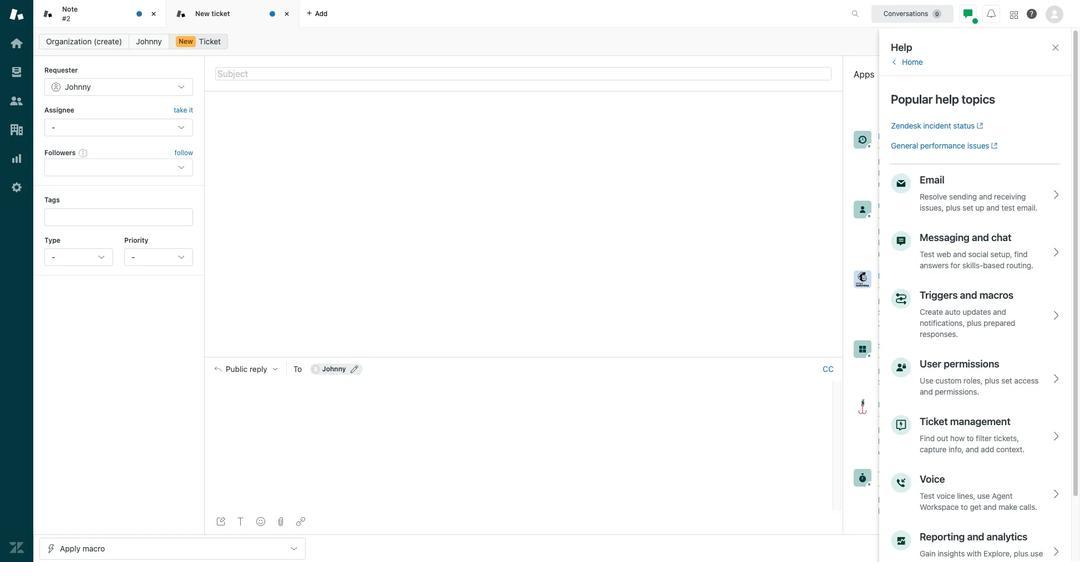 Task type: locate. For each thing, give the bounding box(es) containing it.
1 horizontal spatial johnny
[[136, 37, 162, 46]]

knowledge capture image
[[854, 400, 872, 417]]

1 requester from the top
[[879, 179, 913, 189]]

1 vertical spatial to
[[931, 437, 939, 446]]

take it button
[[174, 105, 193, 116]]

price: up send
[[879, 297, 899, 306]]

free for email
[[905, 299, 917, 305]]

- button
[[44, 249, 113, 266], [124, 249, 193, 266]]

(opens in a new tab) image up (5667) at the right of the page
[[929, 472, 938, 479]]

mailchimp activity image
[[854, 271, 872, 289]]

6 free from the top
[[905, 497, 917, 504]]

price: up display
[[879, 157, 899, 167]]

tickets. down search,
[[951, 448, 977, 457]]

0 horizontal spatial (opens in a new tab) image
[[929, 472, 938, 479]]

- button down type in the top left of the page
[[44, 249, 113, 266]]

1 vertical spatial (opens in a new tab) image
[[929, 472, 938, 479]]

free up agents
[[905, 427, 917, 434]]

price: up helps
[[879, 496, 899, 505]]

johnny down "requester"
[[65, 82, 91, 92]]

1 horizontal spatial (opens in a new tab) image
[[944, 273, 953, 280]]

1 vertical spatial ticket
[[990, 238, 1010, 248]]

6 price: from the top
[[879, 496, 899, 505]]

new inside secondary element
[[179, 37, 193, 46]]

1 vertical spatial requester
[[879, 249, 913, 259]]

3 free from the top
[[905, 299, 917, 305]]

ticket up the organization.
[[990, 238, 1010, 248]]

the
[[907, 168, 919, 178], [1007, 168, 1018, 178], [976, 238, 988, 248]]

2 vertical spatial new
[[1019, 544, 1035, 554]]

free inside price: free helps you track time spent on tickets.
[[905, 497, 917, 504]]

free up track
[[905, 497, 917, 504]]

0 vertical spatial (opens in a new tab) image
[[944, 273, 953, 280]]

0 horizontal spatial from
[[932, 448, 949, 457]]

0 horizontal spatial mailchimp
[[879, 271, 915, 281]]

2 price: from the top
[[879, 227, 899, 236]]

started
[[961, 102, 988, 111]]

views image
[[9, 65, 24, 79]]

0 vertical spatial tickets.
[[951, 448, 977, 457]]

your left eye? at the right bottom of page
[[958, 532, 974, 542]]

new
[[195, 9, 210, 18], [179, 37, 193, 46], [1019, 544, 1035, 554]]

five
[[921, 168, 934, 178]]

requesters
[[931, 249, 969, 259]]

tracking
[[899, 470, 929, 480]]

1 horizontal spatial your
[[1009, 308, 1025, 318]]

submit as new
[[981, 544, 1035, 554]]

0 vertical spatial you
[[946, 102, 959, 111]]

type
[[44, 236, 60, 245]]

Subject field
[[215, 67, 832, 80]]

apps for apps to get you started
[[901, 102, 920, 111]]

get
[[932, 102, 944, 111]]

free up displays
[[905, 229, 917, 235]]

your right directly
[[1009, 308, 1025, 318]]

0 horizontal spatial and
[[915, 249, 929, 259]]

0 vertical spatial your
[[1009, 308, 1025, 318]]

and right flag,
[[1004, 437, 1017, 446]]

tickets
[[930, 341, 956, 351]]

(opens in a new tab) image for tracking
[[929, 472, 938, 479]]

price: for send
[[879, 297, 899, 306]]

free inside price: free shows related tickets
[[905, 369, 917, 375]]

requester
[[879, 179, 913, 189], [879, 249, 913, 259]]

requester down displays
[[879, 249, 913, 259]]

user data link
[[879, 201, 1019, 214]]

tickets. inside price: free enable agents to search, link, flag, and create articles from tickets.
[[951, 448, 977, 457]]

0 vertical spatial new
[[195, 9, 210, 18]]

price: for display
[[879, 157, 899, 167]]

new left ticket
[[179, 37, 193, 46]]

time
[[937, 507, 953, 516]]

capture
[[921, 400, 949, 410]]

price: inside price: free helps you track time spent on tickets.
[[879, 496, 899, 505]]

admin image
[[9, 180, 24, 195]]

- down the priority at the top left
[[132, 253, 135, 262]]

knowledge image
[[1063, 89, 1072, 98]]

and inside price: free displays information about the ticket requester and requesters organization.
[[915, 249, 929, 259]]

show related tickets link
[[879, 341, 1019, 354]]

requester inside price: free displays information about the ticket requester and requesters organization.
[[879, 249, 913, 259]]

requester down display
[[879, 179, 913, 189]]

- down the assignee
[[52, 123, 55, 132]]

price: free display the five most recent tickets the requester has submitted
[[879, 157, 1018, 189]]

link,
[[969, 437, 984, 446]]

#2
[[62, 14, 70, 22]]

secondary element
[[33, 31, 1081, 53]]

the up has on the right
[[907, 168, 919, 178]]

free up email
[[905, 299, 917, 305]]

nothing
[[896, 532, 925, 542]]

- button down the priority at the top left
[[124, 249, 193, 266]]

nothing catches your eye?
[[896, 532, 993, 542]]

from down search,
[[932, 448, 949, 457]]

1 horizontal spatial and
[[1004, 437, 1017, 446]]

helps
[[879, 507, 899, 516]]

to right agents
[[931, 437, 939, 446]]

price: up shows
[[879, 367, 899, 376]]

new inside tab
[[195, 9, 210, 18]]

shows
[[879, 378, 902, 387]]

2 horizontal spatial the
[[1007, 168, 1018, 178]]

1 vertical spatial and
[[1004, 437, 1017, 446]]

you left track
[[902, 507, 914, 516]]

free up display
[[905, 159, 917, 165]]

free for you
[[905, 497, 917, 504]]

show related tickets
[[879, 341, 956, 351]]

the right the recent
[[1007, 168, 1018, 178]]

1 horizontal spatial ticket
[[990, 238, 1010, 248]]

public
[[226, 366, 248, 374]]

format text image
[[237, 518, 245, 527]]

- button for priority
[[124, 249, 193, 266]]

tab
[[33, 0, 167, 28]]

(opens in a new tab) image inside mailchimp activity link
[[944, 273, 953, 280]]

0 horizontal spatial tickets.
[[951, 448, 977, 457]]

1 vertical spatial your
[[958, 532, 974, 542]]

0 horizontal spatial tickets
[[932, 378, 955, 387]]

new up ticket
[[195, 9, 210, 18]]

public reply
[[226, 366, 267, 374]]

related
[[904, 378, 929, 387]]

apps for apps
[[854, 69, 875, 79]]

0 vertical spatial requester
[[879, 179, 913, 189]]

conversations button
[[872, 5, 954, 22]]

the up the organization.
[[976, 238, 988, 248]]

1 vertical spatial new
[[179, 37, 193, 46]]

mailchimp down campaigns
[[933, 319, 970, 329]]

0 vertical spatial apps
[[854, 69, 875, 79]]

price: free shows related tickets
[[879, 367, 955, 387]]

recent
[[915, 132, 941, 141]]

ticket inside tab
[[212, 9, 230, 18]]

-
[[52, 123, 55, 132], [52, 253, 55, 262], [132, 253, 135, 262]]

articles
[[904, 448, 930, 457]]

1 horizontal spatial the
[[976, 238, 988, 248]]

directly
[[961, 308, 988, 318]]

submit
[[981, 544, 1006, 554]]

zendesk image
[[9, 541, 24, 556]]

0 vertical spatial tickets
[[981, 168, 1005, 178]]

free up the related
[[905, 369, 917, 375]]

2 horizontal spatial johnny
[[322, 366, 346, 374]]

1 horizontal spatial you
[[946, 102, 959, 111]]

3 price: from the top
[[879, 297, 899, 306]]

4 stars. 585 reviews. element
[[879, 284, 1039, 294]]

to
[[294, 365, 302, 374]]

0 horizontal spatial to
[[922, 102, 930, 111]]

0 vertical spatial ticket
[[212, 9, 230, 18]]

(opens in a new tab) image inside time tracking link
[[929, 472, 938, 479]]

1 vertical spatial from
[[932, 448, 949, 457]]

1 vertical spatial tickets.
[[988, 507, 1014, 516]]

mailchimp
[[879, 271, 915, 281], [933, 319, 970, 329]]

on
[[977, 507, 986, 516]]

0 horizontal spatial apps
[[854, 69, 875, 79]]

free inside price: free send email campaigns directly from your zendesk using mailchimp
[[905, 299, 917, 305]]

price: up the enable at bottom
[[879, 426, 899, 435]]

knowledge capture
[[879, 400, 949, 410]]

tickets up 'capture'
[[932, 378, 955, 387]]

to left "get"
[[922, 102, 930, 111]]

0 vertical spatial to
[[922, 102, 930, 111]]

and for requester
[[915, 249, 929, 259]]

1 vertical spatial johnny
[[65, 82, 91, 92]]

five most recent
[[879, 132, 941, 141]]

organization
[[46, 37, 92, 46]]

button displays agent's chat status as online. image
[[964, 9, 973, 18]]

your inside price: free send email campaigns directly from your zendesk using mailchimp
[[1009, 308, 1025, 318]]

(opens in a new tab) image
[[915, 203, 923, 210]]

5 price: from the top
[[879, 426, 899, 435]]

note
[[62, 5, 78, 13]]

five most recent image
[[854, 131, 872, 149]]

mailchimp down displays
[[879, 271, 915, 281]]

1 vertical spatial apps
[[901, 102, 920, 111]]

spent
[[955, 507, 975, 516]]

close image
[[148, 8, 159, 19]]

related
[[901, 341, 928, 351]]

1 - button from the left
[[44, 249, 113, 266]]

insert emojis image
[[256, 518, 265, 527]]

requester element
[[44, 78, 193, 96]]

(opens in a new tab) image
[[944, 273, 953, 280], [929, 472, 938, 479]]

price: up displays
[[879, 227, 899, 236]]

0 horizontal spatial johnny
[[65, 82, 91, 92]]

you right "get"
[[946, 102, 959, 111]]

(opens in a new tab) image up 4 stars. 585 reviews. element on the right bottom of page
[[944, 273, 953, 280]]

(5667)
[[919, 483, 943, 492]]

and inside price: free enable agents to search, link, flag, and create articles from tickets.
[[1004, 437, 1017, 446]]

free inside price: free displays information about the ticket requester and requesters organization.
[[905, 229, 917, 235]]

user data image
[[854, 201, 872, 219]]

price: inside price: free display the five most recent tickets the requester has submitted
[[879, 157, 899, 167]]

email
[[899, 308, 918, 318]]

1 horizontal spatial tickets
[[981, 168, 1005, 178]]

ticket
[[212, 9, 230, 18], [990, 238, 1010, 248]]

4 stars. 548 reviews. element
[[879, 413, 1039, 423]]

you inside price: free helps you track time spent on tickets.
[[902, 507, 914, 516]]

show
[[879, 341, 899, 351]]

0 vertical spatial from
[[990, 308, 1007, 318]]

price: for displays
[[879, 227, 899, 236]]

tabs tab list
[[33, 0, 841, 28]]

ticket up ticket
[[212, 9, 230, 18]]

1 vertical spatial mailchimp
[[933, 319, 970, 329]]

draft mode image
[[217, 518, 225, 527]]

free
[[905, 159, 917, 165], [905, 229, 917, 235], [905, 299, 917, 305], [905, 369, 917, 375], [905, 427, 917, 434], [905, 497, 917, 504]]

edit user image
[[351, 366, 358, 374]]

1 horizontal spatial mailchimp
[[933, 319, 970, 329]]

notifications image
[[988, 9, 997, 18]]

it
[[189, 106, 193, 115]]

zendesk support image
[[9, 7, 24, 22]]

ticket inside price: free displays information about the ticket requester and requesters organization.
[[990, 238, 1010, 248]]

campaigns
[[920, 308, 959, 318]]

4 price: from the top
[[879, 367, 899, 376]]

1 horizontal spatial tickets.
[[988, 507, 1014, 516]]

tickets right the recent
[[981, 168, 1005, 178]]

0 horizontal spatial - button
[[44, 249, 113, 266]]

take it
[[174, 106, 193, 115]]

0 vertical spatial johnny
[[136, 37, 162, 46]]

and for flag,
[[1004, 437, 1017, 446]]

free inside price: free display the five most recent tickets the requester has submitted
[[905, 159, 917, 165]]

follow
[[175, 149, 193, 157]]

1 vertical spatial tickets
[[932, 378, 955, 387]]

get help image
[[1028, 9, 1038, 19]]

search,
[[941, 437, 967, 446]]

1 horizontal spatial to
[[931, 437, 939, 446]]

price: inside price: free displays information about the ticket requester and requesters organization.
[[879, 227, 899, 236]]

0 horizontal spatial ticket
[[212, 9, 230, 18]]

4 free from the top
[[905, 369, 917, 375]]

and down information
[[915, 249, 929, 259]]

from right directly
[[990, 308, 1007, 318]]

display
[[879, 168, 905, 178]]

apps
[[854, 69, 875, 79], [901, 102, 920, 111]]

get started image
[[9, 36, 24, 51]]

five
[[879, 132, 893, 141]]

price: inside price: free shows related tickets
[[879, 367, 899, 376]]

free inside price: free enable agents to search, link, flag, and create articles from tickets.
[[905, 427, 917, 434]]

customers image
[[9, 94, 24, 108]]

assignee element
[[44, 119, 193, 136]]

new right as
[[1019, 544, 1035, 554]]

zendesk products image
[[1011, 11, 1019, 19]]

minimize composer image
[[519, 353, 528, 362]]

conversations
[[884, 9, 929, 17]]

2 vertical spatial johnny
[[322, 366, 346, 374]]

1 horizontal spatial new
[[195, 9, 210, 18]]

new ticket tab
[[167, 0, 300, 28]]

organization (create)
[[46, 37, 122, 46]]

1 free from the top
[[905, 159, 917, 165]]

2 free from the top
[[905, 229, 917, 235]]

your
[[1009, 308, 1025, 318], [958, 532, 974, 542]]

price: inside price: free send email campaigns directly from your zendesk using mailchimp
[[879, 297, 899, 306]]

johnny inside the requester element
[[65, 82, 91, 92]]

and
[[915, 249, 929, 259], [1004, 437, 1017, 446]]

tickets.
[[951, 448, 977, 457], [988, 507, 1014, 516]]

- for type
[[52, 253, 55, 262]]

as
[[1008, 544, 1017, 554]]

1 horizontal spatial apps
[[901, 102, 920, 111]]

1 horizontal spatial - button
[[124, 249, 193, 266]]

Public reply composer text field
[[210, 382, 830, 405]]

you for get
[[946, 102, 959, 111]]

1 vertical spatial you
[[902, 507, 914, 516]]

price:
[[879, 157, 899, 167], [879, 227, 899, 236], [879, 297, 899, 306], [879, 367, 899, 376], [879, 426, 899, 435], [879, 496, 899, 505]]

from
[[990, 308, 1007, 318], [932, 448, 949, 457]]

new for new
[[179, 37, 193, 46]]

the inside price: free displays information about the ticket requester and requesters organization.
[[976, 238, 988, 248]]

price: inside price: free enable agents to search, link, flag, and create articles from tickets.
[[879, 426, 899, 435]]

user data
[[879, 202, 915, 211]]

- down type in the top left of the page
[[52, 253, 55, 262]]

2 - button from the left
[[124, 249, 193, 266]]

most
[[895, 132, 913, 141]]

main element
[[0, 0, 33, 563]]

5 free from the top
[[905, 427, 917, 434]]

0 vertical spatial and
[[915, 249, 929, 259]]

johnny down close image
[[136, 37, 162, 46]]

price: free displays information about the ticket requester and requesters organization.
[[879, 227, 1018, 259]]

0 horizontal spatial you
[[902, 507, 914, 516]]

2 requester from the top
[[879, 249, 913, 259]]

johnny right rocklobster@gmail.com icon
[[322, 366, 346, 374]]

1 horizontal spatial from
[[990, 308, 1007, 318]]

tickets. right on
[[988, 507, 1014, 516]]

1 price: from the top
[[879, 157, 899, 167]]

0 horizontal spatial new
[[179, 37, 193, 46]]



Task type: describe. For each thing, give the bounding box(es) containing it.
(opens in a new tab) image for activity
[[944, 273, 953, 280]]

recent
[[956, 168, 979, 178]]

new for new ticket
[[195, 9, 210, 18]]

follow button
[[175, 148, 193, 158]]

add attachment image
[[276, 518, 285, 527]]

3 stars. 11366 reviews. element
[[879, 214, 1039, 224]]

organization (create) button
[[39, 34, 129, 49]]

tickets inside price: free display the five most recent tickets the requester has submitted
[[981, 168, 1005, 178]]

apply
[[60, 544, 80, 554]]

0 horizontal spatial the
[[907, 168, 919, 178]]

to inside price: free enable agents to search, link, flag, and create articles from tickets.
[[931, 437, 939, 446]]

macro
[[83, 544, 105, 554]]

public reply button
[[205, 358, 286, 382]]

apply macro
[[60, 544, 105, 554]]

take
[[174, 106, 187, 115]]

note #2
[[62, 5, 78, 22]]

tags
[[44, 196, 60, 204]]

create
[[879, 448, 901, 457]]

submitted
[[930, 179, 966, 189]]

requester inside price: free display the five most recent tickets the requester has submitted
[[879, 179, 913, 189]]

knowledge
[[879, 400, 919, 410]]

(548)
[[919, 413, 939, 422]]

apps image
[[1063, 114, 1072, 123]]

activity
[[918, 271, 944, 281]]

priority
[[124, 236, 148, 245]]

johnny inside johnny link
[[136, 37, 162, 46]]

assignee
[[44, 106, 74, 115]]

time tracking image
[[854, 470, 872, 487]]

catches
[[927, 532, 956, 542]]

close image
[[281, 8, 293, 19]]

ticket
[[199, 37, 221, 46]]

from inside price: free send email campaigns directly from your zendesk using mailchimp
[[990, 308, 1007, 318]]

tags element
[[44, 209, 193, 226]]

customer context image
[[1063, 65, 1072, 74]]

- button for type
[[44, 249, 113, 266]]

mailchimp activity link
[[879, 271, 1019, 284]]

tickets inside price: free shows related tickets
[[932, 378, 955, 387]]

- inside assignee element
[[52, 123, 55, 132]]

requester
[[44, 66, 78, 74]]

free for information
[[905, 229, 917, 235]]

3 stars. 8605 reviews. element
[[879, 144, 1039, 154]]

0 horizontal spatial your
[[958, 532, 974, 542]]

apps to get you started
[[901, 102, 988, 111]]

mailchimp activity
[[879, 271, 944, 281]]

(585)
[[919, 284, 939, 294]]

five most recent link
[[879, 131, 1019, 144]]

organizations image
[[9, 123, 24, 137]]

most
[[936, 168, 954, 178]]

followers
[[44, 149, 76, 157]]

user
[[879, 202, 896, 211]]

displays
[[879, 238, 909, 248]]

price: for helps
[[879, 496, 899, 505]]

information
[[911, 238, 952, 248]]

has
[[915, 179, 928, 189]]

organization.
[[971, 249, 1018, 259]]

free for the
[[905, 159, 917, 165]]

johnny link
[[129, 34, 169, 49]]

flag,
[[986, 437, 1002, 446]]

send
[[879, 308, 897, 318]]

eye?
[[976, 532, 993, 542]]

tab containing note
[[33, 0, 167, 28]]

track
[[917, 507, 935, 516]]

add button
[[300, 0, 334, 27]]

zendesk
[[879, 319, 910, 329]]

mailchimp inside price: free send email campaigns directly from your zendesk using mailchimp
[[933, 319, 970, 329]]

price: for shows
[[879, 367, 899, 376]]

reply
[[250, 366, 267, 374]]

2 horizontal spatial new
[[1019, 544, 1035, 554]]

4 stars. 5667 reviews. element
[[879, 483, 1039, 493]]

using
[[912, 319, 931, 329]]

info on adding followers image
[[79, 149, 88, 158]]

(11366)
[[919, 214, 946, 224]]

(create)
[[94, 37, 122, 46]]

reporting image
[[9, 152, 24, 166]]

johnny for requester
[[65, 82, 91, 92]]

price: free send email campaigns directly from your zendesk using mailchimp
[[879, 297, 1025, 329]]

free for agents
[[905, 427, 917, 434]]

time
[[879, 470, 896, 480]]

3 stars. 1546 reviews. element
[[879, 354, 1039, 364]]

johnny for to
[[322, 366, 346, 374]]

cc
[[823, 365, 834, 374]]

0 vertical spatial mailchimp
[[879, 271, 915, 281]]

cc button
[[823, 365, 834, 375]]

enable
[[879, 437, 903, 446]]

you for helps
[[902, 507, 914, 516]]

free for related
[[905, 369, 917, 375]]

knowledge capture link
[[879, 400, 1019, 413]]

price: free helps you track time spent on tickets.
[[879, 496, 1014, 516]]

add
[[315, 9, 328, 17]]

(1546)
[[919, 354, 943, 364]]

price: for enable
[[879, 426, 899, 435]]

- for priority
[[132, 253, 135, 262]]

new ticket
[[195, 9, 230, 18]]

time tracking link
[[879, 470, 1019, 483]]

price: free enable agents to search, link, flag, and create articles from tickets.
[[879, 426, 1017, 457]]

show related tickets image
[[854, 341, 872, 359]]

agents
[[905, 437, 929, 446]]

add link (cmd k) image
[[296, 518, 305, 527]]

about
[[954, 238, 974, 248]]

rocklobster@gmail.com image
[[311, 366, 320, 374]]

from inside price: free enable agents to search, link, flag, and create articles from tickets.
[[932, 448, 949, 457]]

tickets. inside price: free helps you track time spent on tickets.
[[988, 507, 1014, 516]]

(8605)
[[919, 144, 944, 154]]

followers element
[[44, 159, 193, 177]]

data
[[898, 202, 915, 211]]



Task type: vqa. For each thing, say whether or not it's contained in the screenshot.
running
no



